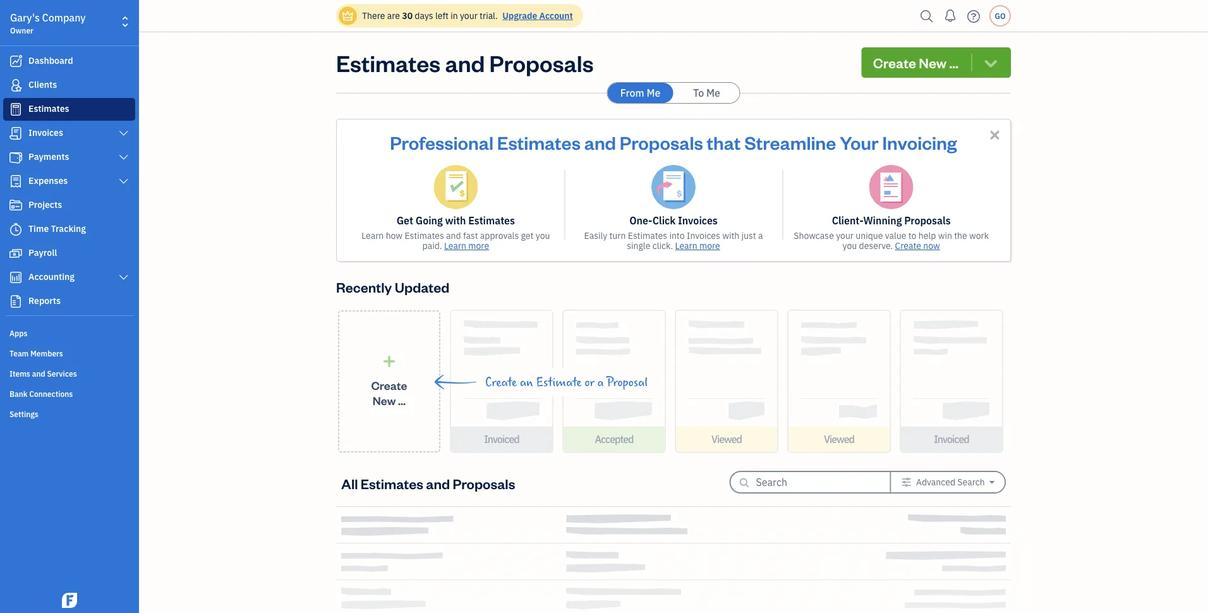 Task type: describe. For each thing, give the bounding box(es) containing it.
connections
[[29, 389, 73, 399]]

2 invoiced from the left
[[935, 433, 970, 446]]

plus image
[[382, 355, 397, 368]]

expenses
[[28, 175, 68, 187]]

go to help image
[[964, 7, 984, 26]]

money image
[[8, 247, 23, 260]]

are
[[387, 10, 400, 21]]

work
[[970, 230, 989, 242]]

invoicing
[[883, 130, 958, 154]]

gary's
[[10, 11, 40, 24]]

go
[[995, 11, 1006, 21]]

payroll
[[28, 247, 57, 259]]

updated
[[395, 278, 450, 296]]

report image
[[8, 295, 23, 308]]

turn
[[610, 230, 626, 242]]

dashboard image
[[8, 55, 23, 68]]

one-click invoices image
[[652, 165, 696, 209]]

items and services link
[[3, 364, 135, 382]]

crown image
[[341, 9, 355, 22]]

learn more for with
[[444, 240, 489, 252]]

create an estimate or a proposal
[[486, 376, 648, 389]]

reports
[[28, 295, 61, 307]]

days
[[415, 10, 433, 21]]

in
[[451, 10, 458, 21]]

create now
[[896, 240, 941, 252]]

estimate image
[[8, 103, 23, 116]]

go button
[[990, 5, 1012, 27]]

professional estimates and proposals that streamline your invoicing
[[390, 130, 958, 154]]

now
[[924, 240, 941, 252]]

all estimates and proposals
[[341, 474, 515, 493]]

payments link
[[3, 146, 135, 169]]

all
[[341, 474, 358, 493]]

value
[[886, 230, 907, 242]]

approvals
[[480, 230, 519, 242]]

1 viewed from the left
[[712, 433, 742, 446]]

easily turn estimates into invoices with just a single click.
[[585, 230, 763, 252]]

advanced
[[917, 476, 956, 488]]

estimates link
[[3, 98, 135, 121]]

deserve.
[[860, 240, 893, 252]]

settings image
[[902, 477, 912, 487]]

help
[[919, 230, 937, 242]]

reports link
[[3, 290, 135, 313]]

items
[[9, 369, 30, 379]]

accepted
[[595, 433, 634, 446]]

gary's company owner
[[10, 11, 86, 35]]

single
[[627, 240, 651, 252]]

account
[[540, 10, 573, 21]]

showcase your unique value to help win the work you deserve.
[[794, 230, 989, 252]]

client-
[[832, 214, 864, 227]]

recently updated
[[336, 278, 450, 296]]

0 horizontal spatial a
[[598, 376, 604, 389]]

proposal
[[607, 376, 648, 389]]

from me link
[[608, 83, 674, 103]]

upgrade
[[503, 10, 538, 21]]

team members link
[[3, 343, 135, 362]]

owner
[[10, 25, 33, 35]]

invoices inside "link"
[[28, 127, 63, 138]]

0 horizontal spatial your
[[460, 10, 478, 21]]

bank connections
[[9, 389, 73, 399]]

dashboard
[[28, 55, 73, 66]]

learn inside the "learn how estimates and fast approvals get you paid."
[[362, 230, 384, 242]]

learn for one-click invoices
[[676, 240, 698, 252]]

0 horizontal spatial new
[[373, 393, 396, 408]]

chevrondown image
[[983, 54, 1000, 71]]

one-click invoices
[[630, 214, 718, 227]]

30
[[402, 10, 413, 21]]

1 invoiced from the left
[[484, 433, 520, 446]]

get
[[397, 214, 413, 227]]

paid.
[[423, 240, 442, 252]]

a inside easily turn estimates into invoices with just a single click.
[[759, 230, 763, 242]]

advanced search
[[917, 476, 985, 488]]

advanced search button
[[892, 472, 1005, 493]]

projects link
[[3, 194, 135, 217]]

search
[[958, 476, 985, 488]]

notifications image
[[941, 3, 961, 28]]

from me
[[621, 86, 661, 100]]

win
[[939, 230, 953, 242]]

bank
[[9, 389, 27, 399]]

client-winning proposals image
[[870, 165, 914, 209]]

apps link
[[3, 323, 135, 342]]

me for to me
[[707, 86, 721, 100]]

professional
[[390, 130, 494, 154]]

chart image
[[8, 271, 23, 284]]

estimates inside the "learn how estimates and fast approvals get you paid."
[[405, 230, 444, 242]]

2 viewed from the left
[[824, 433, 855, 446]]

showcase
[[794, 230, 834, 242]]

fast
[[463, 230, 478, 242]]

unique
[[856, 230, 884, 242]]

invoices link
[[3, 122, 135, 145]]

one-
[[630, 214, 653, 227]]

with inside easily turn estimates into invoices with just a single click.
[[723, 230, 740, 242]]

clients link
[[3, 74, 135, 97]]

team members
[[9, 348, 63, 358]]

client image
[[8, 79, 23, 92]]

1 horizontal spatial create new …
[[874, 53, 959, 71]]

timer image
[[8, 223, 23, 236]]

estimates inside the "main" element
[[28, 103, 69, 114]]



Task type: vqa. For each thing, say whether or not it's contained in the screenshot.
the rightmost the …
yes



Task type: locate. For each thing, give the bounding box(es) containing it.
items and services
[[9, 369, 77, 379]]

0 vertical spatial invoices
[[28, 127, 63, 138]]

1 horizontal spatial more
[[700, 240, 721, 252]]

and inside the "learn how estimates and fast approvals get you paid."
[[446, 230, 461, 242]]

1 vertical spatial a
[[598, 376, 604, 389]]

easily
[[585, 230, 608, 242]]

estimates inside easily turn estimates into invoices with just a single click.
[[628, 230, 668, 242]]

1 horizontal spatial with
[[723, 230, 740, 242]]

you inside the "learn how estimates and fast approvals get you paid."
[[536, 230, 550, 242]]

create new … down plus 'image'
[[371, 378, 407, 408]]

0 vertical spatial with
[[445, 214, 466, 227]]

learn
[[362, 230, 384, 242], [444, 240, 467, 252], [676, 240, 698, 252]]

time tracking link
[[3, 218, 135, 241]]

1 horizontal spatial you
[[843, 240, 857, 252]]

me right from
[[647, 86, 661, 100]]

close image
[[988, 128, 1003, 142]]

chevron large down image inside 'expenses' "link"
[[118, 176, 130, 187]]

left
[[436, 10, 449, 21]]

estimates
[[336, 47, 441, 77], [28, 103, 69, 114], [497, 130, 581, 154], [469, 214, 515, 227], [405, 230, 444, 242], [628, 230, 668, 242], [361, 474, 424, 493]]

1 horizontal spatial learn
[[444, 240, 467, 252]]

0 horizontal spatial learn more
[[444, 240, 489, 252]]

payments
[[28, 151, 69, 162]]

click
[[653, 214, 676, 227]]

0 vertical spatial new
[[919, 53, 947, 71]]

search image
[[917, 7, 938, 26]]

your inside showcase your unique value to help win the work you deserve.
[[837, 230, 854, 242]]

1 vertical spatial create new … button
[[338, 310, 441, 453]]

invoices up into
[[678, 214, 718, 227]]

3 chevron large down image from the top
[[118, 176, 130, 187]]

there
[[362, 10, 385, 21]]

learn right click.
[[676, 240, 698, 252]]

1 horizontal spatial new
[[919, 53, 947, 71]]

1 chevron large down image from the top
[[118, 128, 130, 138]]

learn more down get going with estimates
[[444, 240, 489, 252]]

1 horizontal spatial …
[[950, 53, 959, 71]]

1 vertical spatial create new …
[[371, 378, 407, 408]]

create
[[874, 53, 917, 71], [896, 240, 922, 252], [486, 376, 517, 389], [371, 378, 407, 393]]

1 vertical spatial …
[[398, 393, 406, 408]]

1 horizontal spatial viewed
[[824, 433, 855, 446]]

chevron large down image inside invoices "link"
[[118, 128, 130, 138]]

create new … button for create an estimate or a proposal
[[338, 310, 441, 453]]

you down client-
[[843, 240, 857, 252]]

me inside "link"
[[707, 86, 721, 100]]

just
[[742, 230, 757, 242]]

create new … down search icon
[[874, 53, 959, 71]]

get going with estimates image
[[434, 165, 478, 209]]

new down search icon
[[919, 53, 947, 71]]

2 vertical spatial chevron large down image
[[118, 176, 130, 187]]

1 horizontal spatial learn more
[[676, 240, 721, 252]]

winning
[[864, 214, 902, 227]]

accounting
[[28, 271, 75, 283]]

invoices right into
[[687, 230, 721, 242]]

0 vertical spatial …
[[950, 53, 959, 71]]

invoices
[[28, 127, 63, 138], [678, 214, 718, 227], [687, 230, 721, 242]]

freshbooks image
[[59, 593, 80, 608]]

0 horizontal spatial learn
[[362, 230, 384, 242]]

project image
[[8, 199, 23, 212]]

expense image
[[8, 175, 23, 188]]

team
[[9, 348, 29, 358]]

the
[[955, 230, 968, 242]]

members
[[30, 348, 63, 358]]

and inside the "main" element
[[32, 369, 45, 379]]

services
[[47, 369, 77, 379]]

to
[[909, 230, 917, 242]]

create new … button
[[862, 47, 1012, 78], [338, 310, 441, 453]]

learn more
[[444, 240, 489, 252], [676, 240, 721, 252]]

me for from me
[[647, 86, 661, 100]]

client-winning proposals
[[832, 214, 951, 227]]

learn more down one-click invoices
[[676, 240, 721, 252]]

chevron large down image
[[118, 272, 130, 283]]

apps
[[9, 328, 27, 338]]

from
[[621, 86, 645, 100]]

chevron large down image up 'expenses' "link"
[[118, 152, 130, 162]]

0 horizontal spatial viewed
[[712, 433, 742, 446]]

your
[[840, 130, 879, 154]]

1 horizontal spatial create new … button
[[862, 47, 1012, 78]]

you right get
[[536, 230, 550, 242]]

create new … button for estimates and proposals
[[862, 47, 1012, 78]]

to me
[[694, 86, 721, 100]]

0 horizontal spatial you
[[536, 230, 550, 242]]

me inside 'link'
[[647, 86, 661, 100]]

1 horizontal spatial invoiced
[[935, 433, 970, 446]]

there are 30 days left in your trial. upgrade account
[[362, 10, 573, 21]]

get going with estimates
[[397, 214, 515, 227]]

more right into
[[700, 240, 721, 252]]

1 learn more from the left
[[444, 240, 489, 252]]

your
[[460, 10, 478, 21], [837, 230, 854, 242]]

projects
[[28, 199, 62, 211]]

invoice image
[[8, 127, 23, 140]]

to me link
[[674, 83, 740, 103]]

chevron large down image for payments
[[118, 152, 130, 162]]

estimate
[[536, 376, 582, 389]]

tracking
[[51, 223, 86, 235]]

more down get going with estimates
[[469, 240, 489, 252]]

1 horizontal spatial a
[[759, 230, 763, 242]]

0 vertical spatial your
[[460, 10, 478, 21]]

payment image
[[8, 151, 23, 164]]

how
[[386, 230, 403, 242]]

1 vertical spatial invoices
[[678, 214, 718, 227]]

2 chevron large down image from the top
[[118, 152, 130, 162]]

1 horizontal spatial me
[[707, 86, 721, 100]]

estimates and proposals
[[336, 47, 594, 77]]

learn right the paid. at the left
[[444, 240, 467, 252]]

0 horizontal spatial with
[[445, 214, 466, 227]]

clients
[[28, 79, 57, 90]]

1 more from the left
[[469, 240, 489, 252]]

and
[[445, 47, 485, 77], [585, 130, 616, 154], [446, 230, 461, 242], [32, 369, 45, 379], [426, 474, 450, 493]]

2 vertical spatial invoices
[[687, 230, 721, 242]]

2 horizontal spatial learn
[[676, 240, 698, 252]]

an
[[520, 376, 533, 389]]

invoices inside easily turn estimates into invoices with just a single click.
[[687, 230, 721, 242]]

chevron large down image for expenses
[[118, 176, 130, 187]]

or
[[585, 376, 595, 389]]

create new …
[[874, 53, 959, 71], [371, 378, 407, 408]]

time
[[28, 223, 49, 235]]

with left just on the top right of page
[[723, 230, 740, 242]]

to
[[694, 86, 704, 100]]

your down client-
[[837, 230, 854, 242]]

learn more for invoices
[[676, 240, 721, 252]]

1 vertical spatial new
[[373, 393, 396, 408]]

main element
[[0, 0, 171, 613]]

your right in
[[460, 10, 478, 21]]

2 me from the left
[[707, 86, 721, 100]]

payroll link
[[3, 242, 135, 265]]

viewed
[[712, 433, 742, 446], [824, 433, 855, 446]]

time tracking
[[28, 223, 86, 235]]

trial.
[[480, 10, 498, 21]]

1 me from the left
[[647, 86, 661, 100]]

invoices up payments
[[28, 127, 63, 138]]

0 horizontal spatial …
[[398, 393, 406, 408]]

settings
[[9, 409, 38, 419]]

you inside showcase your unique value to help win the work you deserve.
[[843, 240, 857, 252]]

me
[[647, 86, 661, 100], [707, 86, 721, 100]]

0 vertical spatial a
[[759, 230, 763, 242]]

2 more from the left
[[700, 240, 721, 252]]

new down plus 'image'
[[373, 393, 396, 408]]

1 vertical spatial with
[[723, 230, 740, 242]]

that
[[707, 130, 741, 154]]

1 vertical spatial your
[[837, 230, 854, 242]]

Search text field
[[756, 472, 870, 493]]

chevron large down image
[[118, 128, 130, 138], [118, 152, 130, 162], [118, 176, 130, 187]]

0 horizontal spatial invoiced
[[484, 433, 520, 446]]

chevron large down image for invoices
[[118, 128, 130, 138]]

…
[[950, 53, 959, 71], [398, 393, 406, 408]]

more for with
[[469, 240, 489, 252]]

going
[[416, 214, 443, 227]]

0 horizontal spatial more
[[469, 240, 489, 252]]

learn left how
[[362, 230, 384, 242]]

you
[[536, 230, 550, 242], [843, 240, 857, 252]]

0 vertical spatial chevron large down image
[[118, 128, 130, 138]]

more for invoices
[[700, 240, 721, 252]]

expenses link
[[3, 170, 135, 193]]

a right "or" in the bottom left of the page
[[598, 376, 604, 389]]

with up the "learn how estimates and fast approvals get you paid."
[[445, 214, 466, 227]]

chevron large down image down payments link
[[118, 176, 130, 187]]

2 learn more from the left
[[676, 240, 721, 252]]

a right just on the top right of page
[[759, 230, 763, 242]]

0 horizontal spatial me
[[647, 86, 661, 100]]

1 vertical spatial chevron large down image
[[118, 152, 130, 162]]

caretdown image
[[990, 477, 995, 487]]

company
[[42, 11, 86, 24]]

settings link
[[3, 404, 135, 423]]

dashboard link
[[3, 50, 135, 73]]

click.
[[653, 240, 673, 252]]

a
[[759, 230, 763, 242], [598, 376, 604, 389]]

0 horizontal spatial create new …
[[371, 378, 407, 408]]

accounting link
[[3, 266, 135, 289]]

new
[[919, 53, 947, 71], [373, 393, 396, 408]]

me right to
[[707, 86, 721, 100]]

0 horizontal spatial create new … button
[[338, 310, 441, 453]]

learn how estimates and fast approvals get you paid.
[[362, 230, 550, 252]]

recently
[[336, 278, 392, 296]]

1 horizontal spatial your
[[837, 230, 854, 242]]

learn for get going with estimates
[[444, 240, 467, 252]]

into
[[670, 230, 685, 242]]

more
[[469, 240, 489, 252], [700, 240, 721, 252]]

bank connections link
[[3, 384, 135, 403]]

0 vertical spatial create new …
[[874, 53, 959, 71]]

0 vertical spatial create new … button
[[862, 47, 1012, 78]]

chevron large down image up payments link
[[118, 128, 130, 138]]



